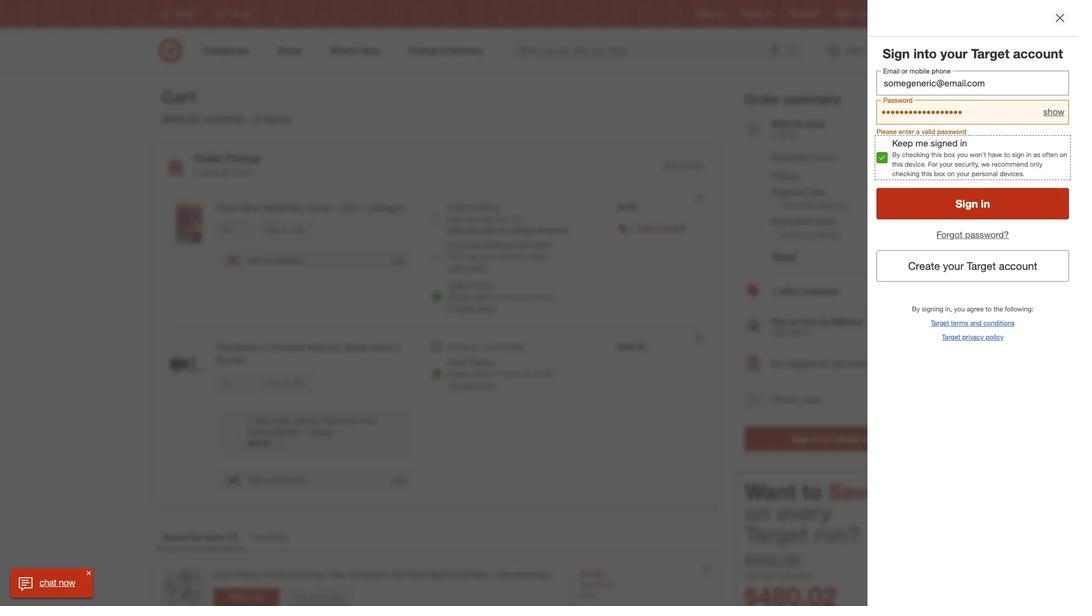 Task type: describe. For each thing, give the bounding box(es) containing it.
your inside button
[[943, 260, 964, 273]]

allstate
[[307, 427, 333, 437]]

ready for change store button related to store pickup radio
[[447, 369, 470, 379]]

you inside 2-day shipping get it by sat, nov 18 when you order by 12:00pm tomorrow
[[466, 226, 478, 235]]

as up the affirm
[[790, 316, 800, 328]]

promo
[[772, 395, 798, 406]]

to inside "keep me signed in by checking this box you won't have to sign in as often on this device. for your security, we recommend only checking this box on your personal devices."
[[1004, 150, 1010, 159]]

$555.03 for $555.03 total 2 items
[[772, 118, 804, 130]]

($450-
[[248, 427, 270, 437]]

order summary
[[745, 91, 841, 107]]

reg
[[580, 581, 592, 589]]

order pickup ready within 2 hours at pinole change store for store pickup option
[[447, 281, 554, 313]]

$555.03 for $555.03
[[885, 251, 923, 264]]

show button
[[1044, 106, 1065, 119]]

2 down the shipping not available
[[495, 369, 499, 379]]

sign into your target account
[[883, 45, 1063, 61]]

0 vertical spatial checking
[[902, 150, 930, 159]]

2 vertical spatial later
[[205, 532, 224, 543]]

5
[[264, 342, 269, 353]]

store for store pickup option
[[477, 303, 495, 313]]

2 vertical spatial you
[[954, 305, 965, 313]]

(2
[[808, 153, 814, 163]]

personal
[[972, 170, 998, 178]]

with
[[516, 240, 530, 250]]

to inside 40ct plastic finial christmas tree ornament set pale teal/gold/slate - wondershop™ list item
[[243, 593, 249, 602]]

day
[[455, 202, 467, 212]]

have
[[988, 150, 1002, 159]]

2 vertical spatial a
[[264, 475, 268, 485]]

- inside 2 year video games protection plan ($450-$499.99) - allstate
[[302, 427, 305, 437]]

save for later for breakfast
[[266, 226, 306, 234]]

0 horizontal spatial 1 offer available
[[631, 223, 686, 233]]

sign in to check out
[[791, 434, 876, 445]]

target inside target privacy policy link
[[942, 333, 961, 341]]

change for store pickup radio
[[447, 380, 475, 390]]

40ct plastic finial christmas tree ornament set pale teal/gold/slate - wondershop™ list item
[[155, 560, 718, 607]]

save inside want to save 5% on every target run?
[[829, 479, 878, 505]]

within for change store button related to store pickup option
[[472, 292, 492, 302]]

pay
[[772, 316, 787, 328]]

2 year video games protection plan ($450-$499.99) - allstate
[[248, 416, 375, 437]]

total
[[806, 118, 825, 130]]

wondershop™
[[497, 569, 553, 581]]

your down security,
[[957, 170, 970, 178]]

favorites
[[251, 532, 287, 543]]

24oz
[[340, 202, 359, 213]]

shipping
[[447, 342, 478, 352]]

message
[[848, 358, 885, 370]]

not
[[772, 358, 786, 370]]

on down estimated taxes
[[805, 230, 814, 240]]

policy
[[986, 333, 1004, 341]]

it inside 2-day shipping get it by sat, nov 18 when you order by 12:00pm tomorrow
[[462, 215, 466, 224]]

out
[[863, 434, 876, 445]]

pickup inside order pickup 2 items at pinole
[[226, 152, 260, 165]]

$505.28 for $505.28 current subtotal
[[745, 551, 801, 571]]

in,
[[945, 305, 952, 313]]

run?
[[814, 522, 860, 548]]

0 horizontal spatial subtotal
[[203, 112, 244, 125]]

save for later button for console
[[261, 374, 311, 392]]

2-
[[447, 202, 455, 212]]

learn
[[447, 263, 467, 272]]

1 vertical spatial 1
[[772, 286, 777, 297]]

order
[[480, 226, 497, 235]]

$48.75
[[896, 216, 923, 227]]

6pm
[[509, 252, 525, 261]]

estimated bag fee
[[781, 201, 847, 210]]

save for later for console
[[266, 378, 306, 387]]

for left gift
[[819, 358, 830, 370]]

forgot password?
[[937, 229, 1009, 240]]

0 horizontal spatial 1 offer available button
[[631, 222, 686, 234]]

spider-
[[344, 342, 373, 353]]

based on 94564
[[781, 230, 838, 240]]

store for store pickup radio
[[477, 380, 495, 390]]

similar
[[309, 593, 328, 601]]

pickup up the regional
[[772, 170, 799, 181]]

fee
[[834, 201, 847, 210]]

for right saved
[[191, 532, 203, 543]]

- right 24oz
[[362, 202, 365, 213]]

subtotal
[[772, 152, 805, 163]]

)
[[235, 532, 237, 543]]

2 vertical spatial this
[[922, 170, 932, 178]]

2 inside $555.03 total 2 items
[[772, 130, 776, 140]]

protection
[[321, 416, 357, 426]]

2 substitute from the top
[[270, 475, 305, 485]]

sign into your target account dialog
[[868, 0, 1078, 607]]

1 substitute from the top
[[270, 256, 305, 265]]

1 inside cart item ready to fulfill group
[[631, 223, 635, 233]]

redcard link
[[791, 9, 818, 19]]

with
[[772, 328, 787, 338]]

in down personal
[[981, 197, 990, 210]]

current
[[745, 571, 776, 582]]

items inside order pickup 2 items at pinole
[[200, 168, 220, 178]]

check
[[834, 434, 860, 445]]

in down the password in the right top of the page
[[960, 137, 967, 149]]

affirm image
[[745, 319, 763, 337]]

add inside button
[[228, 593, 241, 602]]

hours for store pickup option
[[501, 292, 521, 302]]

recommend
[[992, 160, 1028, 168]]

today
[[527, 252, 547, 261]]

search
[[782, 46, 809, 57]]

learn more button
[[447, 262, 487, 274]]

pale
[[408, 569, 425, 581]]

when
[[447, 226, 465, 235]]

want to save 5% on every target run?
[[745, 479, 916, 548]]

to left 'check'
[[823, 434, 832, 445]]

chat
[[40, 577, 57, 589]]

same
[[447, 240, 468, 250]]

playstation 5 console marvel's spider-man 2 bundle
[[216, 342, 398, 366]]

save for later button for breakfast
[[261, 221, 311, 239]]

please enter a valid password
[[877, 127, 967, 136]]

40ct plastic finial christmas tree ornament set pale teal/gold/slate - wondershop&#8482; image
[[162, 567, 207, 607]]

code
[[801, 395, 821, 406]]

and
[[970, 319, 982, 327]]

order down shipping
[[447, 358, 467, 367]]

ornament
[[349, 569, 389, 581]]

shop
[[291, 593, 307, 601]]

0 vertical spatial offer
[[638, 223, 654, 233]]

sign
[[1012, 150, 1025, 159]]

none password field inside the sign into your target account dialog
[[877, 100, 1069, 125]]

for down breakfast
[[283, 226, 291, 234]]

enter
[[899, 127, 914, 136]]

pinole for store pickup radio
[[532, 369, 554, 379]]

$499.99)
[[270, 427, 300, 437]]

chat now
[[40, 577, 76, 589]]

none text field inside the sign into your target account dialog
[[877, 71, 1069, 95]]

2 inside playstation 5 console marvel's spider-man 2 bundle
[[393, 342, 398, 353]]

agree
[[967, 305, 984, 313]]

pickup down the shipping not available
[[470, 358, 493, 367]]

order down learn
[[447, 281, 467, 290]]

on right often
[[1060, 150, 1068, 159]]

2 horizontal spatial available
[[801, 286, 839, 297]]

add to cart
[[228, 593, 264, 602]]

target circle
[[836, 10, 873, 18]]

by signing in, you agree to the following:
[[912, 305, 1034, 313]]

1 vertical spatial a
[[264, 256, 268, 265]]

later for console
[[293, 378, 306, 387]]

weekly
[[741, 10, 763, 18]]

at inside order pickup 2 items at pinole
[[222, 168, 228, 178]]

1 vertical spatial this
[[892, 160, 903, 168]]

$505.28 subtotal
[[162, 112, 244, 125]]

year
[[254, 416, 269, 426]]

cart item ready to fulfill group containing raisin bran breakfast cereal - 24oz - kellogg's
[[156, 188, 717, 327]]

2 right $505.28 subtotal
[[254, 112, 260, 125]]

1 horizontal spatial by
[[912, 305, 920, 313]]

$505.28 for $505.28 subtotal
[[162, 112, 200, 125]]

promo code
[[772, 395, 821, 406]]

1 vertical spatial box
[[934, 170, 945, 178]]

change for store pickup option
[[447, 303, 475, 313]]

sale
[[580, 590, 595, 600]]

within for change store button related to store pickup radio
[[472, 369, 492, 379]]

get inside the same day delivery with shipt get it as soon as 6pm today learn more
[[447, 252, 460, 261]]

pinole inside order pickup 2 items at pinole
[[231, 168, 252, 178]]

subtotal inside "$505.28 current subtotal"
[[778, 571, 811, 582]]

target privacy policy link
[[942, 332, 1004, 342]]

What can we help you find? suggestions appear below search field
[[511, 38, 790, 63]]

order pickup 2 items at pinole
[[194, 152, 260, 178]]

a inside dialog
[[916, 127, 920, 136]]

playstation 5 console marvel&#39;s spider-man 2 bundle image
[[165, 341, 209, 386]]

low
[[802, 316, 817, 328]]



Task type: vqa. For each thing, say whether or not it's contained in the screenshot.
BLUETOOTH
no



Task type: locate. For each thing, give the bounding box(es) containing it.
1 horizontal spatial offer
[[779, 286, 799, 297]]

1 hours from the top
[[501, 292, 521, 302]]

gift
[[833, 358, 846, 370]]

valid
[[922, 127, 936, 136]]

1 save for later from the top
[[266, 226, 306, 234]]

1 ready from the top
[[447, 292, 470, 302]]

1 vertical spatial hours
[[501, 369, 521, 379]]

1 horizontal spatial by
[[499, 226, 506, 235]]

0 vertical spatial available
[[656, 223, 686, 233]]

2 order pickup ready within 2 hours at pinole change store from the top
[[447, 358, 554, 390]]

as down delivery
[[498, 252, 507, 261]]

1 vertical spatial estimated
[[772, 216, 812, 227]]

2 inside 2 year video games protection plan ($450-$499.99) - allstate
[[248, 416, 252, 426]]

None password field
[[877, 100, 1069, 125]]

chat now dialog
[[11, 569, 94, 598]]

1 vertical spatial available
[[801, 286, 839, 297]]

1 within from the top
[[472, 292, 492, 302]]

2 save for later from the top
[[266, 378, 306, 387]]

create your target account
[[908, 260, 1038, 273]]

2 add a substitute from the top
[[247, 475, 305, 485]]

cart item ready to fulfill group containing playstation 5 console marvel's spider-man 2 bundle
[[156, 328, 717, 506]]

0 vertical spatial account
[[1013, 45, 1063, 61]]

1 vertical spatial order pickup ready within 2 hours at pinole change store
[[447, 358, 554, 390]]

0 vertical spatial at
[[222, 168, 228, 178]]

box down signed
[[944, 150, 955, 159]]

0 vertical spatial a
[[916, 127, 920, 136]]

0 horizontal spatial offer
[[638, 223, 654, 233]]

1 vertical spatial add button
[[391, 475, 407, 485]]

1 offer available down $5.29
[[631, 223, 686, 233]]

chat now button
[[11, 569, 94, 598]]

1 vertical spatial you
[[466, 226, 478, 235]]

pinole
[[231, 168, 252, 178], [532, 292, 554, 302], [532, 369, 554, 379]]

0 vertical spatial change store button
[[447, 303, 495, 314]]

kellogg's
[[368, 202, 404, 213]]

now
[[59, 577, 76, 589]]

sign for sign into your target account
[[883, 45, 910, 61]]

add
[[247, 256, 262, 265], [392, 256, 406, 266], [247, 475, 262, 485], [392, 475, 406, 485], [228, 593, 241, 602]]

1 left favorites
[[230, 532, 235, 543]]

2 save for later button from the top
[[261, 374, 311, 392]]

later down raisin bran breakfast cereal - 24oz - kellogg's at the top of the page
[[293, 226, 306, 234]]

2 hours from the top
[[501, 369, 521, 379]]

checking down device.
[[892, 170, 920, 178]]

0 vertical spatial 1 offer available
[[631, 223, 686, 233]]

0 vertical spatial substitute
[[270, 256, 305, 265]]

forgot
[[937, 229, 963, 240]]

subtotal
[[203, 112, 244, 125], [778, 571, 811, 582]]

pickup down more at the left top
[[470, 281, 493, 290]]

pickup
[[226, 152, 260, 165], [772, 170, 799, 181], [470, 281, 493, 290], [470, 358, 493, 367]]

2 vertical spatial save
[[829, 479, 878, 505]]

keep me signed in by checking this box you won't have to sign in as often on this device. for your security, we recommend only checking this box on your personal devices.
[[892, 137, 1068, 178]]

create your target account button
[[877, 250, 1069, 282]]

0 vertical spatial subtotal
[[203, 112, 244, 125]]

store up the shipping not available
[[477, 303, 495, 313]]

$555.03 total 2 items
[[772, 118, 825, 140]]

items)
[[817, 153, 838, 163]]

1 save for later button from the top
[[261, 221, 311, 239]]

by down keep
[[892, 150, 900, 159]]

shipt
[[533, 240, 551, 250]]

18
[[511, 215, 520, 224]]

1 vertical spatial save for later
[[266, 378, 306, 387]]

None text field
[[877, 71, 1069, 95]]

within down the shipping not available
[[472, 369, 492, 379]]

2 add button from the top
[[391, 475, 407, 485]]

1 horizontal spatial 1
[[631, 223, 635, 233]]

1 vertical spatial at
[[523, 292, 530, 302]]

store
[[477, 303, 495, 313], [477, 380, 495, 390]]

0 vertical spatial add button
[[391, 255, 407, 266]]

total
[[772, 251, 796, 264]]

2 vertical spatial sign
[[791, 434, 810, 445]]

1 vertical spatial it
[[462, 252, 466, 261]]

target inside want to save 5% on every target run?
[[745, 522, 808, 548]]

change up shipping
[[447, 303, 475, 313]]

save for later down console
[[266, 378, 306, 387]]

2 vertical spatial available
[[494, 342, 525, 352]]

save for later button down breakfast
[[261, 221, 311, 239]]

change store button for store pickup radio
[[447, 380, 495, 391]]

a down $69.00
[[264, 475, 268, 485]]

ad
[[764, 10, 773, 18]]

2 vertical spatial 1
[[230, 532, 235, 543]]

raisin bran breakfast cereal - 24oz - kellogg's link
[[216, 202, 414, 215]]

1 vertical spatial pinole
[[532, 292, 554, 302]]

Store pickup radio
[[431, 368, 443, 380]]

None radio
[[431, 213, 443, 224], [431, 252, 443, 263], [431, 213, 443, 224], [431, 252, 443, 263]]

Store pickup radio
[[431, 291, 443, 303]]

estimated
[[781, 201, 816, 210], [772, 216, 812, 227]]

change store button for store pickup option
[[447, 303, 495, 314]]

as inside "keep me signed in by checking this box you won't have to sign in as often on this device. for your security, we recommend only checking this box on your personal devices."
[[1034, 150, 1041, 159]]

substitute down $69.00
[[270, 475, 305, 485]]

1 vertical spatial by
[[912, 305, 920, 313]]

subtotal (2 items)
[[772, 152, 838, 163]]

1 cart item ready to fulfill group from the top
[[156, 188, 717, 327]]

christmas
[[286, 569, 327, 581]]

on left every
[[745, 501, 771, 526]]

a down breakfast
[[264, 256, 268, 265]]

man
[[373, 342, 391, 353]]

2 left "year"
[[248, 416, 252, 426]]

hours for store pickup radio
[[501, 369, 521, 379]]

registry
[[698, 10, 723, 18]]

device.
[[905, 160, 926, 168]]

0 vertical spatial change
[[447, 303, 475, 313]]

it
[[462, 215, 466, 224], [462, 252, 466, 261]]

0 vertical spatial hours
[[501, 292, 521, 302]]

order pickup ready within 2 hours at pinole change store down more at the left top
[[447, 281, 554, 313]]

your right "create"
[[943, 260, 964, 273]]

to left the
[[986, 305, 992, 313]]

you up day
[[466, 226, 478, 235]]

sign
[[883, 45, 910, 61], [956, 197, 978, 210], [791, 434, 810, 445]]

2-day shipping get it by sat, nov 18 when you order by 12:00pm tomorrow
[[447, 202, 568, 235]]

1 vertical spatial offer
[[779, 286, 799, 297]]

0 horizontal spatial sign
[[791, 434, 810, 445]]

more
[[469, 263, 487, 272]]

1 vertical spatial save for later button
[[261, 374, 311, 392]]

2 horizontal spatial $505.28
[[891, 152, 923, 163]]

1 horizontal spatial 1 offer available
[[772, 286, 839, 297]]

hours
[[501, 292, 521, 302], [501, 369, 521, 379]]

target circle link
[[836, 9, 873, 19]]

to up recommend
[[1004, 150, 1010, 159]]

$555.03 down the "order summary"
[[772, 118, 804, 130]]

0 vertical spatial pinole
[[231, 168, 252, 178]]

by left sat,
[[469, 215, 477, 224]]

by inside "keep me signed in by checking this box you won't have to sign in as often on this device. for your security, we recommend only checking this box on your personal devices."
[[892, 150, 900, 159]]

1 vertical spatial add a substitute
[[247, 475, 305, 485]]

this down for
[[922, 170, 932, 178]]

1 vertical spatial sign
[[956, 197, 978, 210]]

1 up pay
[[772, 286, 777, 297]]

1 horizontal spatial subtotal
[[778, 571, 811, 582]]

at for store pickup radio
[[523, 369, 530, 379]]

-
[[334, 202, 337, 213], [362, 202, 365, 213], [302, 427, 305, 437], [491, 569, 495, 581]]

your right into
[[941, 45, 968, 61]]

1 store from the top
[[477, 303, 495, 313]]

a
[[916, 127, 920, 136], [264, 256, 268, 265], [264, 475, 268, 485]]

2 it from the top
[[462, 252, 466, 261]]

within down more at the left top
[[472, 292, 492, 302]]

box down for
[[934, 170, 945, 178]]

later left (
[[205, 532, 224, 543]]

sign for sign in
[[956, 197, 978, 210]]

0 vertical spatial 1
[[631, 223, 635, 233]]

fees
[[809, 186, 826, 197]]

checking up device.
[[902, 150, 930, 159]]

1 offer available up low
[[772, 286, 839, 297]]

2 ready from the top
[[447, 369, 470, 379]]

none checkbox inside the sign into your target account dialog
[[877, 152, 888, 163]]

affirm image
[[746, 320, 761, 331]]

a left valid
[[916, 127, 920, 136]]

estimated for estimated bag fee
[[781, 201, 816, 210]]

0 horizontal spatial by
[[892, 150, 900, 159]]

we
[[981, 160, 990, 168]]

password
[[937, 127, 967, 136]]

ready for change store button related to store pickup option
[[447, 292, 470, 302]]

please
[[877, 127, 897, 136]]

terms
[[951, 319, 969, 327]]

0 vertical spatial box
[[944, 150, 955, 159]]

ready right store pickup option
[[447, 292, 470, 302]]

in right "sign"
[[1026, 150, 1032, 159]]

1 horizontal spatial available
[[656, 223, 686, 233]]

at down 6pm
[[523, 292, 530, 302]]

as right low
[[820, 316, 830, 328]]

hours down 6pm
[[501, 292, 521, 302]]

2 store from the top
[[477, 380, 495, 390]]

target inside target terms and conditions 'link'
[[931, 319, 949, 327]]

get up when
[[447, 215, 460, 224]]

get inside 2-day shipping get it by sat, nov 18 when you order by 12:00pm tomorrow
[[447, 215, 460, 224]]

sign left into
[[883, 45, 910, 61]]

$505.28
[[162, 112, 200, 125], [891, 152, 923, 163], [745, 551, 801, 571]]

add a substitute down $69.00
[[247, 475, 305, 485]]

target terms and conditions
[[931, 319, 1015, 327]]

as down day
[[469, 252, 477, 261]]

$499.99
[[618, 342, 645, 352]]

94564
[[816, 230, 838, 240]]

won't
[[970, 150, 986, 159]]

1 horizontal spatial $555.03
[[885, 251, 923, 264]]

get up learn
[[447, 252, 460, 261]]

change store button right store pickup radio
[[447, 380, 495, 391]]

save for later button down console
[[261, 374, 311, 392]]

$505.28 for $505.28
[[891, 152, 923, 163]]

1 horizontal spatial $505.28
[[745, 551, 801, 571]]

1 vertical spatial store
[[477, 380, 495, 390]]

ready
[[447, 292, 470, 302], [447, 369, 470, 379]]

✕ button
[[85, 569, 94, 578]]

in left 'check'
[[813, 434, 821, 445]]

0 horizontal spatial $505.28
[[162, 112, 200, 125]]

- left 24oz
[[334, 202, 337, 213]]

forgot password? link
[[937, 229, 1009, 240]]

you inside "keep me signed in by checking this box you won't have to sign in as often on this device. for your security, we recommend only checking this box on your personal devices."
[[957, 150, 968, 159]]

0 horizontal spatial by
[[469, 215, 477, 224]]

subtotal up order pickup 2 items at pinole
[[203, 112, 244, 125]]

0 vertical spatial cart item ready to fulfill group
[[156, 188, 717, 327]]

items
[[263, 112, 291, 125], [778, 130, 797, 140], [200, 168, 220, 178], [330, 593, 347, 601]]

1 vertical spatial checking
[[892, 170, 920, 178]]

Service plan checkbox
[[227, 428, 239, 439]]

- down games
[[302, 427, 305, 437]]

0 vertical spatial save for later
[[266, 226, 306, 234]]

order pickup ready within 2 hours at pinole change store down not
[[447, 358, 554, 390]]

0 vertical spatial 1 offer available button
[[631, 222, 686, 234]]

1 horizontal spatial 1 offer available button
[[745, 274, 923, 310]]

$52/mo.
[[832, 316, 865, 328]]

as up only
[[1034, 150, 1041, 159]]

tomorrow
[[537, 226, 568, 235]]

0 vertical spatial save for later button
[[261, 221, 311, 239]]

1 vertical spatial within
[[472, 369, 492, 379]]

offer
[[638, 223, 654, 233], [779, 286, 799, 297]]

$505.28 inside "$505.28 current subtotal"
[[745, 551, 801, 571]]

substitute down breakfast
[[270, 256, 305, 265]]

5%
[[884, 479, 916, 505]]

2 vertical spatial at
[[523, 369, 530, 379]]

1 horizontal spatial sign
[[883, 45, 910, 61]]

target inside create your target account button
[[967, 260, 996, 273]]

2 get from the top
[[447, 252, 460, 261]]

you right in,
[[954, 305, 965, 313]]

order
[[745, 91, 780, 107], [194, 152, 223, 165], [447, 281, 467, 290], [447, 358, 467, 367]]

pickup down 2 items
[[226, 152, 260, 165]]

on down security,
[[947, 170, 955, 178]]

0 vertical spatial by
[[892, 150, 900, 159]]

✕
[[87, 570, 91, 577]]

1 add a substitute from the top
[[247, 256, 305, 265]]

$69.00
[[248, 438, 271, 448]]

save for console
[[266, 378, 281, 387]]

0 vertical spatial sign
[[883, 45, 910, 61]]

- inside "link"
[[491, 569, 495, 581]]

40ct plastic finial christmas tree ornament set pale teal/gold/slate - wondershop™
[[213, 569, 553, 581]]

soon
[[479, 252, 496, 261]]

1 vertical spatial account
[[999, 260, 1038, 273]]

sign up the forgot password?
[[956, 197, 978, 210]]

estimated up based on the right
[[772, 216, 812, 227]]

raisin
[[216, 202, 241, 213]]

0 vertical spatial save
[[266, 226, 281, 234]]

0 vertical spatial estimated
[[781, 201, 816, 210]]

order up $555.03 total 2 items
[[745, 91, 780, 107]]

$10.50
[[580, 569, 604, 579]]

- left "wondershop™"
[[491, 569, 495, 581]]

2 within from the top
[[472, 369, 492, 379]]

None checkbox
[[877, 152, 888, 163]]

to right want
[[802, 479, 823, 505]]

tree
[[329, 569, 346, 581]]

1 vertical spatial subtotal
[[778, 571, 811, 582]]

order down $505.28 subtotal
[[194, 152, 223, 165]]

sign for sign in to check out
[[791, 434, 810, 445]]

2 right "man"
[[393, 342, 398, 353]]

0 vertical spatial $505.28
[[162, 112, 200, 125]]

1 change store button from the top
[[447, 303, 495, 314]]

raisin bran breakfast cereal - 24oz - kellogg's
[[216, 202, 404, 213]]

change down shipping
[[447, 380, 475, 390]]

account
[[1013, 45, 1063, 61], [999, 260, 1038, 273]]

estimated for estimated taxes
[[772, 216, 812, 227]]

to inside want to save 5% on every target run?
[[802, 479, 823, 505]]

0 vertical spatial this
[[931, 150, 942, 159]]

$555.03 down $48.75
[[885, 251, 923, 264]]

at down the shipping not available
[[523, 369, 530, 379]]

None radio
[[431, 341, 443, 353]]

1 vertical spatial cart item ready to fulfill group
[[156, 328, 717, 506]]

1 vertical spatial change store button
[[447, 380, 495, 391]]

later for breakfast
[[293, 226, 306, 234]]

sign down promo code
[[791, 434, 810, 445]]

1 order pickup ready within 2 hours at pinole change store from the top
[[447, 281, 554, 313]]

save for later down breakfast
[[266, 226, 306, 234]]

show
[[1044, 106, 1065, 118]]

shop similar items
[[291, 593, 347, 601]]

save down breakfast
[[266, 226, 281, 234]]

this up for
[[931, 150, 942, 159]]

the
[[994, 305, 1003, 313]]

1 it from the top
[[462, 215, 466, 224]]

1 offer available button up $52/mo.
[[745, 274, 923, 310]]

1 vertical spatial save
[[266, 378, 281, 387]]

0 horizontal spatial 1
[[230, 532, 235, 543]]

0 vertical spatial within
[[472, 292, 492, 302]]

1 vertical spatial 1 offer available button
[[745, 274, 923, 310]]

subtotal right current
[[778, 571, 811, 582]]

for down console
[[283, 378, 291, 387]]

to left cart
[[243, 593, 249, 602]]

save down 5
[[266, 378, 281, 387]]

bran
[[243, 202, 262, 213]]

2 up raisin bran breakfast cereal - 24oz - kellogg's image at the top of page
[[194, 168, 198, 178]]

0 vertical spatial $555.03
[[772, 118, 804, 130]]

playstation
[[216, 342, 261, 353]]

2 horizontal spatial 1
[[772, 286, 777, 297]]

items inside button
[[330, 593, 347, 601]]

$10.50 reg $15.00 sale
[[580, 569, 614, 600]]

1 vertical spatial get
[[447, 252, 460, 261]]

pinole for store pickup option
[[532, 292, 554, 302]]

1 add button from the top
[[391, 255, 407, 266]]

change
[[447, 303, 475, 313], [447, 380, 475, 390]]

1 down $5.29
[[631, 223, 635, 233]]

it inside the same day delivery with shipt get it as soon as 6pm today learn more
[[462, 252, 466, 261]]

signing
[[922, 305, 944, 313]]

store down the shipping not available
[[477, 380, 495, 390]]

hours down the shipping not available
[[501, 369, 521, 379]]

marvel's
[[307, 342, 341, 353]]

2 down the same day delivery with shipt get it as soon as 6pm today learn more
[[495, 292, 499, 302]]

1 change from the top
[[447, 303, 475, 313]]

keep
[[892, 137, 913, 149]]

on inside want to save 5% on every target run?
[[745, 501, 771, 526]]

plan
[[359, 416, 375, 426]]

account inside button
[[999, 260, 1038, 273]]

you up security,
[[957, 150, 968, 159]]

raisin bran breakfast cereal - 24oz - kellogg's image
[[165, 202, 209, 247]]

0 vertical spatial you
[[957, 150, 968, 159]]

0 vertical spatial later
[[293, 226, 306, 234]]

save for breakfast
[[266, 226, 281, 234]]

regional
[[772, 186, 807, 197]]

order inside order pickup 2 items at pinole
[[194, 152, 223, 165]]

items inside $555.03 total 2 items
[[778, 130, 797, 140]]

0 vertical spatial ready
[[447, 292, 470, 302]]

by left signing
[[912, 305, 920, 313]]

2 vertical spatial $505.28
[[745, 551, 801, 571]]

target inside target circle link
[[836, 10, 854, 18]]

0 vertical spatial by
[[469, 215, 477, 224]]

for
[[928, 160, 938, 168]]

2 horizontal spatial sign
[[956, 197, 978, 210]]

this left device.
[[892, 160, 903, 168]]

1 vertical spatial 1 offer available
[[772, 286, 839, 297]]

same day delivery with shipt get it as soon as 6pm today learn more
[[447, 240, 551, 272]]

your right for
[[940, 160, 953, 168]]

1 vertical spatial substitute
[[270, 475, 305, 485]]

1 get from the top
[[447, 215, 460, 224]]

$555.03
[[772, 118, 804, 130], [885, 251, 923, 264]]

$1.00
[[901, 186, 923, 197]]

2 change store button from the top
[[447, 380, 495, 391]]

order pickup ready within 2 hours at pinole change store for store pickup radio
[[447, 358, 554, 390]]

2 cart item ready to fulfill group from the top
[[156, 328, 717, 506]]

$555.03 inside $555.03 total 2 items
[[772, 118, 804, 130]]

add to cart button
[[213, 589, 279, 607]]

add a substitute down breakfast
[[247, 256, 305, 265]]

2 vertical spatial pinole
[[532, 369, 554, 379]]

2 inside order pickup 2 items at pinole
[[194, 168, 198, 178]]

1 offer available button down $5.29
[[631, 222, 686, 234]]

free
[[905, 170, 923, 181]]

it down day
[[462, 215, 466, 224]]

cart item ready to fulfill group
[[156, 188, 717, 327], [156, 328, 717, 506]]

redcard
[[791, 10, 818, 18]]

0 vertical spatial add a substitute
[[247, 256, 305, 265]]

2 change from the top
[[447, 380, 475, 390]]

0 vertical spatial store
[[477, 303, 495, 313]]

0 horizontal spatial available
[[494, 342, 525, 352]]

at for store pickup option
[[523, 292, 530, 302]]

sat,
[[479, 215, 493, 224]]



